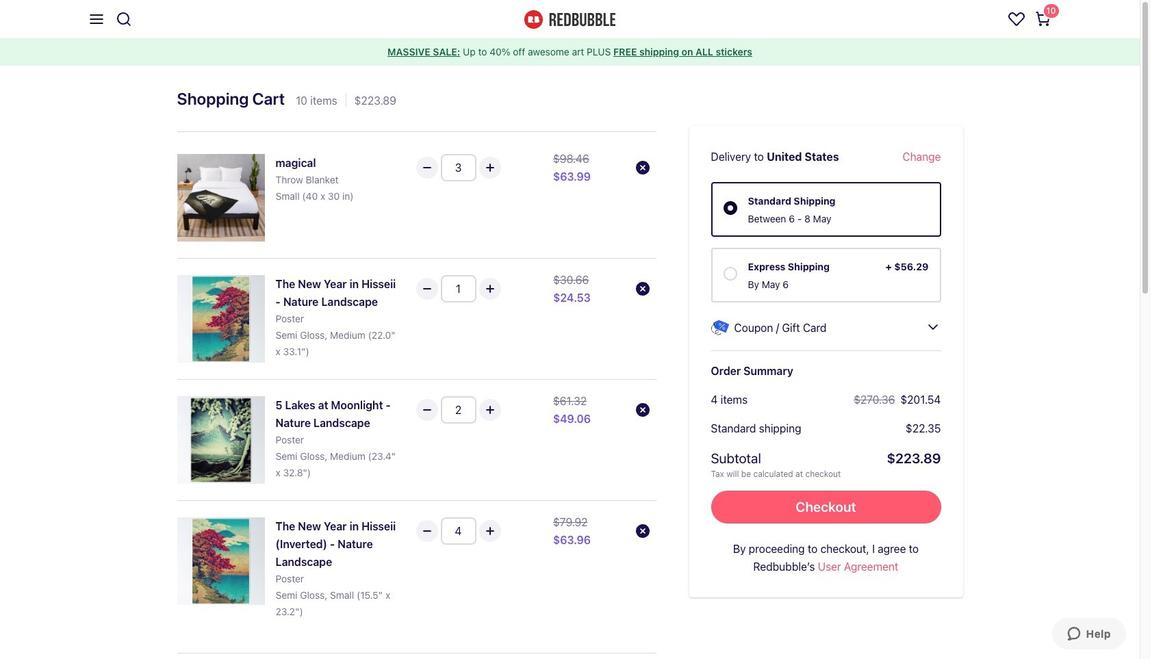 Task type: locate. For each thing, give the bounding box(es) containing it.
quantity number field for the new year in hisseii - nature landscape image
[[441, 275, 476, 303]]

4 quantity number field from the top
[[441, 518, 476, 545]]

1 quantity number field from the top
[[441, 154, 476, 181]]

order summary element
[[689, 126, 963, 598]]

the new year in hisseii - nature landscape image
[[177, 275, 265, 363]]

None radio
[[724, 201, 737, 214]]

quantity number field for magical image at the left top of the page
[[441, 154, 476, 181]]

3 quantity number field from the top
[[441, 397, 476, 424]]

magical image
[[177, 154, 265, 242]]

2 quantity number field from the top
[[441, 275, 476, 303]]

cost summary element
[[711, 391, 941, 480]]

the new year in hisseii (inverted) - nature landscape image
[[177, 518, 265, 605]]

none radio inside order summary element
[[724, 201, 737, 214]]

Quantity number field
[[441, 154, 476, 181], [441, 275, 476, 303], [441, 397, 476, 424], [441, 518, 476, 545]]



Task type: vqa. For each thing, say whether or not it's contained in the screenshot.
right the 2
no



Task type: describe. For each thing, give the bounding box(es) containing it.
line items in cart element
[[177, 138, 656, 653]]

5 lakes at moonlight  - nature landscape image
[[177, 397, 265, 484]]

quantity number field for the new year in hisseii (inverted) - nature landscape "image"
[[441, 518, 476, 545]]

quantity number field for 5 lakes at moonlight  - nature landscape image
[[441, 397, 476, 424]]



